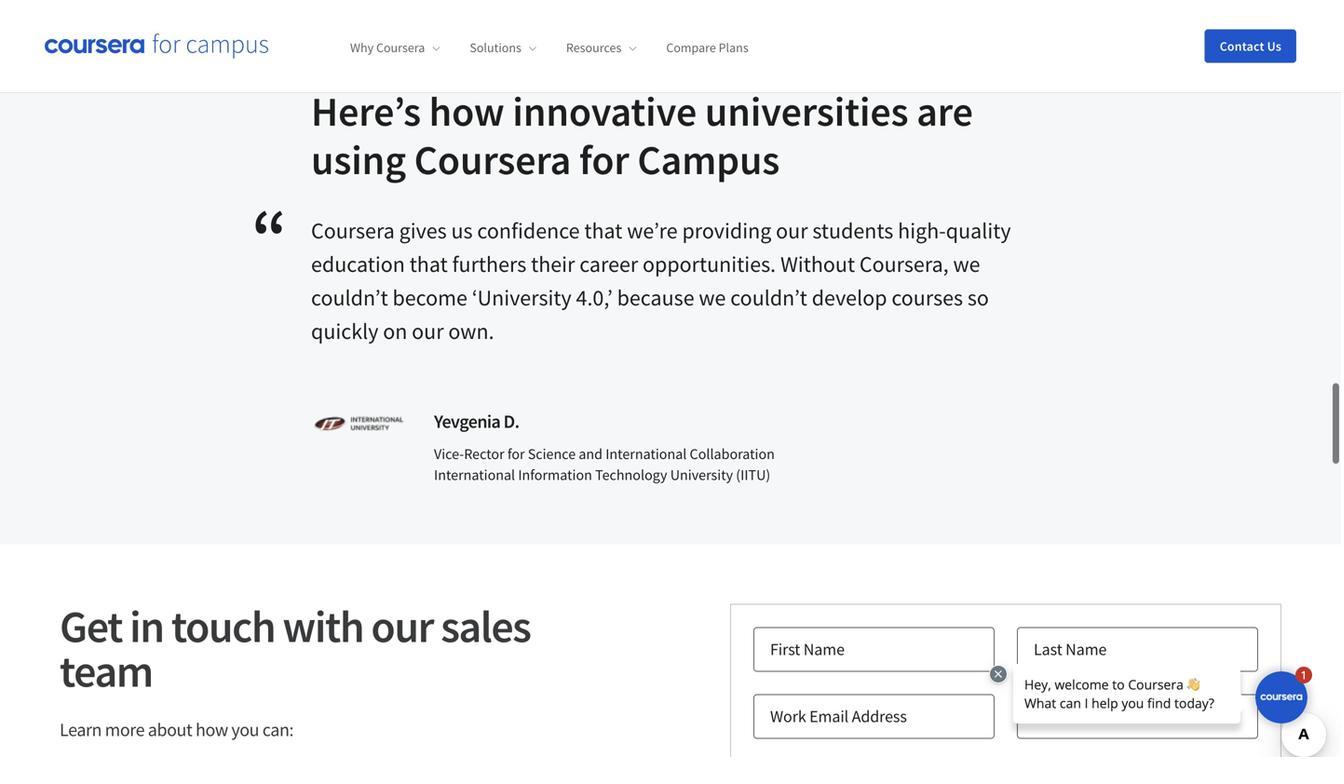 Task type: vqa. For each thing, say whether or not it's contained in the screenshot.
right the how
yes



Task type: locate. For each thing, give the bounding box(es) containing it.
0 vertical spatial we
[[954, 250, 981, 278]]

how
[[429, 85, 505, 137], [196, 718, 228, 742]]

their
[[531, 250, 575, 278]]

0 horizontal spatial name
[[804, 639, 845, 660]]

how down solutions
[[429, 85, 505, 137]]

for
[[579, 134, 630, 185], [508, 445, 525, 464]]

1 horizontal spatial international
[[606, 445, 687, 464]]

name right last
[[1066, 639, 1107, 660]]

opportunities.
[[643, 250, 776, 278]]

international up technology
[[606, 445, 687, 464]]

team
[[60, 643, 153, 699]]

1 horizontal spatial for
[[579, 134, 630, 185]]

0 vertical spatial that
[[585, 217, 623, 245]]

name
[[804, 639, 845, 660], [1066, 639, 1107, 660]]

with
[[283, 599, 364, 655]]

2 name from the left
[[1066, 639, 1107, 660]]

1 vertical spatial for
[[508, 445, 525, 464]]

Last Name text field
[[1017, 628, 1259, 672]]

first name
[[770, 639, 845, 660]]

last name
[[1034, 639, 1107, 660]]

how left you
[[196, 718, 228, 742]]

2 vertical spatial our
[[371, 599, 433, 655]]

career
[[580, 250, 638, 278]]

plans
[[719, 39, 749, 56]]

about
[[148, 718, 192, 742]]

0 horizontal spatial couldn't
[[311, 284, 388, 312]]

1 vertical spatial how
[[196, 718, 228, 742]]

0 horizontal spatial that
[[410, 250, 448, 278]]

couldn't down without
[[731, 284, 808, 312]]

1 horizontal spatial name
[[1066, 639, 1107, 660]]

coursera inside here's how innovative universities are using coursera for campus
[[414, 134, 571, 185]]

international down rector
[[434, 466, 515, 485]]

compare plans link
[[666, 39, 749, 56]]

0 vertical spatial for
[[579, 134, 630, 185]]

couldn't up 'quickly'
[[311, 284, 388, 312]]

so
[[968, 284, 989, 312]]

and
[[579, 445, 603, 464]]

science
[[528, 445, 576, 464]]

Phone Number telephone field
[[1017, 695, 1259, 739]]

(iitu)
[[736, 466, 771, 485]]

furthers
[[452, 250, 527, 278]]

name right first
[[804, 639, 845, 660]]

yevgenia
[[434, 410, 501, 433]]

we down opportunities.
[[699, 284, 726, 312]]

resources link
[[566, 39, 637, 56]]

here's
[[311, 85, 421, 137]]

1 couldn't from the left
[[311, 284, 388, 312]]

0 horizontal spatial we
[[699, 284, 726, 312]]

our inside the get in touch with our sales team
[[371, 599, 433, 655]]

coursera,
[[860, 250, 949, 278]]

for right rector
[[508, 445, 525, 464]]

0 vertical spatial our
[[776, 217, 808, 245]]

coursera gives us confidence that we're providing our students high-quality education that furthers their career opportunities. without coursera, we couldn't become 'university 4.0,' because we couldn't develop courses so quickly on our own.
[[311, 217, 1011, 345]]

coursera up education
[[311, 217, 395, 245]]

quickly
[[311, 317, 379, 345]]

name for last name
[[1066, 639, 1107, 660]]

we up so
[[954, 250, 981, 278]]

that up "career"
[[585, 217, 623, 245]]

0 vertical spatial international
[[606, 445, 687, 464]]

because
[[617, 284, 695, 312]]

1 horizontal spatial we
[[954, 250, 981, 278]]

0 horizontal spatial international
[[434, 466, 515, 485]]

collaboration
[[690, 445, 775, 464]]

1 horizontal spatial couldn't
[[731, 284, 808, 312]]

here's how innovative universities are using coursera for campus
[[311, 85, 974, 185]]

campus
[[638, 134, 780, 185]]

our right with
[[371, 599, 433, 655]]

0 horizontal spatial for
[[508, 445, 525, 464]]

we
[[954, 250, 981, 278], [699, 284, 726, 312]]

couldn't
[[311, 284, 388, 312], [731, 284, 808, 312]]

1 name from the left
[[804, 639, 845, 660]]

solutions link
[[470, 39, 537, 56]]

more
[[105, 718, 145, 742]]

coursera for campus image
[[45, 33, 268, 59]]

0 vertical spatial how
[[429, 85, 505, 137]]

can:
[[263, 718, 294, 742]]

1 horizontal spatial that
[[585, 217, 623, 245]]

coursera up us
[[414, 134, 571, 185]]

get
[[60, 599, 122, 655]]

0 horizontal spatial how
[[196, 718, 228, 742]]

that up become
[[410, 250, 448, 278]]

2 couldn't from the left
[[731, 284, 808, 312]]

our up without
[[776, 217, 808, 245]]

1 vertical spatial we
[[699, 284, 726, 312]]

technology
[[595, 466, 668, 485]]

gives
[[399, 217, 447, 245]]

learn
[[60, 718, 102, 742]]

compare plans
[[666, 39, 749, 56]]

number
[[1082, 706, 1139, 727]]

for inside here's how innovative universities are using coursera for campus
[[579, 134, 630, 185]]

1 horizontal spatial how
[[429, 85, 505, 137]]

innovative
[[513, 85, 697, 137]]

you
[[231, 718, 259, 742]]

for up we're
[[579, 134, 630, 185]]

learn more about how you can:
[[60, 718, 294, 742]]

our
[[776, 217, 808, 245], [412, 317, 444, 345], [371, 599, 433, 655]]

that
[[585, 217, 623, 245], [410, 250, 448, 278]]

using
[[311, 134, 406, 185]]

international
[[606, 445, 687, 464], [434, 466, 515, 485]]

2 vertical spatial coursera
[[311, 217, 395, 245]]

touch
[[171, 599, 275, 655]]

1 vertical spatial coursera
[[414, 134, 571, 185]]

on
[[383, 317, 407, 345]]

our right on
[[412, 317, 444, 345]]

coursera right why
[[376, 39, 425, 56]]

coursera
[[376, 39, 425, 56], [414, 134, 571, 185], [311, 217, 395, 245]]



Task type: describe. For each thing, give the bounding box(es) containing it.
own.
[[448, 317, 494, 345]]

contact us
[[1220, 38, 1282, 55]]

high-
[[898, 217, 946, 245]]

courses
[[892, 284, 963, 312]]

providing
[[682, 217, 772, 245]]

4.0,'
[[576, 284, 613, 312]]

0 vertical spatial coursera
[[376, 39, 425, 56]]

university
[[671, 466, 733, 485]]

solutions
[[470, 39, 522, 56]]

phone number
[[1034, 706, 1139, 727]]

students
[[813, 217, 894, 245]]

become
[[393, 284, 468, 312]]

international information technology university (iitu) image
[[311, 408, 404, 443]]

us
[[451, 217, 473, 245]]

how inside here's how innovative universities are using coursera for campus
[[429, 85, 505, 137]]

d.
[[504, 410, 519, 433]]

rector
[[464, 445, 505, 464]]

develop
[[812, 284, 887, 312]]

education
[[311, 250, 405, 278]]

First Name text field
[[754, 628, 995, 672]]

in
[[130, 599, 164, 655]]

name for first name
[[804, 639, 845, 660]]

resources
[[566, 39, 622, 56]]

1 vertical spatial international
[[434, 466, 515, 485]]

work email address
[[770, 706, 907, 727]]

we're
[[627, 217, 678, 245]]

information
[[518, 466, 592, 485]]

why
[[350, 39, 374, 56]]

yevgenia d.
[[434, 410, 519, 433]]

contact us button
[[1205, 29, 1297, 63]]

quality
[[946, 217, 1011, 245]]

last
[[1034, 639, 1063, 660]]

1 vertical spatial our
[[412, 317, 444, 345]]

for inside vice-rector for science and international collaboration international information technology university (iitu)
[[508, 445, 525, 464]]

get in touch with our sales team
[[60, 599, 531, 699]]

1 vertical spatial that
[[410, 250, 448, 278]]

first
[[770, 639, 801, 660]]

contact
[[1220, 38, 1265, 55]]

email
[[810, 706, 849, 727]]

Work Email Address email field
[[754, 695, 995, 739]]

without
[[781, 250, 855, 278]]

vice-
[[434, 445, 464, 464]]

work
[[770, 706, 807, 727]]

confidence
[[477, 217, 580, 245]]

coursera inside coursera gives us confidence that we're providing our students high-quality education that furthers their career opportunities. without coursera, we couldn't become 'university 4.0,' because we couldn't develop courses so quickly on our own.
[[311, 217, 395, 245]]

vice-rector for science and international collaboration international information technology university (iitu)
[[434, 445, 775, 485]]

why coursera
[[350, 39, 425, 56]]

are
[[917, 85, 974, 137]]

us
[[1268, 38, 1282, 55]]

phone
[[1034, 706, 1079, 727]]

why coursera link
[[350, 39, 440, 56]]

sales
[[441, 599, 531, 655]]

address
[[852, 706, 907, 727]]

universities
[[705, 85, 909, 137]]

compare
[[666, 39, 716, 56]]

'university
[[472, 284, 572, 312]]



